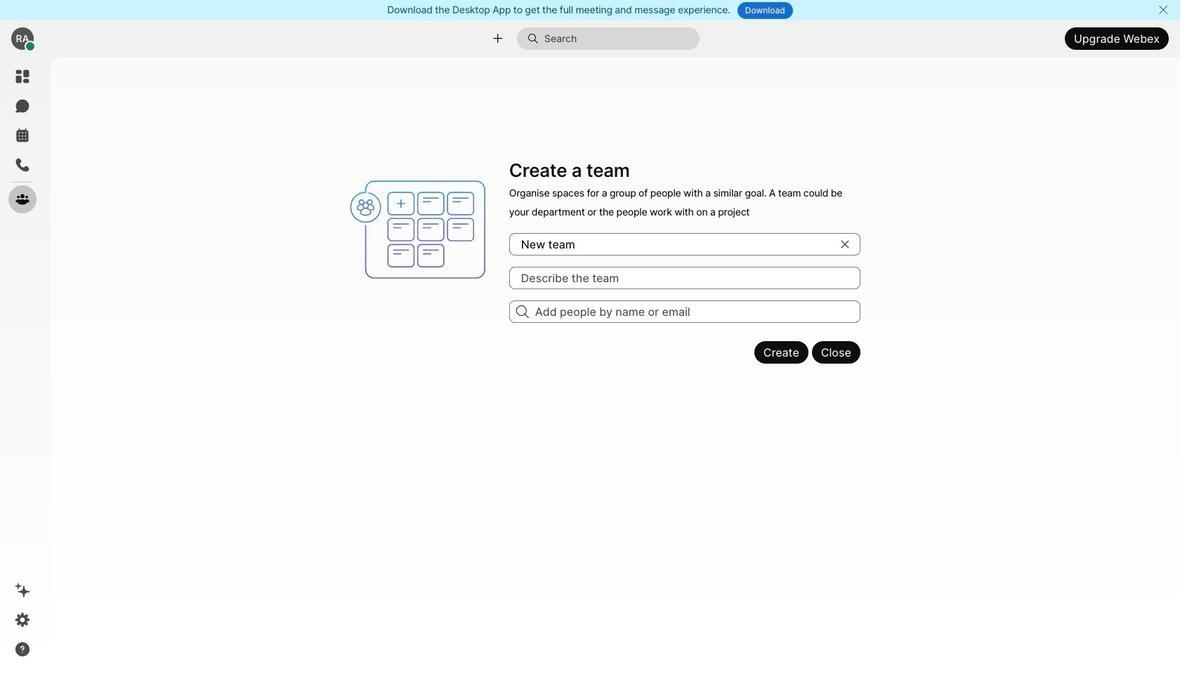 Task type: locate. For each thing, give the bounding box(es) containing it.
create a team image
[[343, 155, 501, 304]]

navigation
[[0, 57, 45, 676]]

Name the team (required) text field
[[509, 233, 860, 256]]

cancel_16 image
[[1158, 4, 1169, 15]]



Task type: vqa. For each thing, say whether or not it's contained in the screenshot.
4th list item from the top of the page
no



Task type: describe. For each thing, give the bounding box(es) containing it.
search_18 image
[[516, 305, 529, 318]]

webex tab list
[[8, 63, 37, 214]]

Describe the team text field
[[509, 267, 860, 289]]



